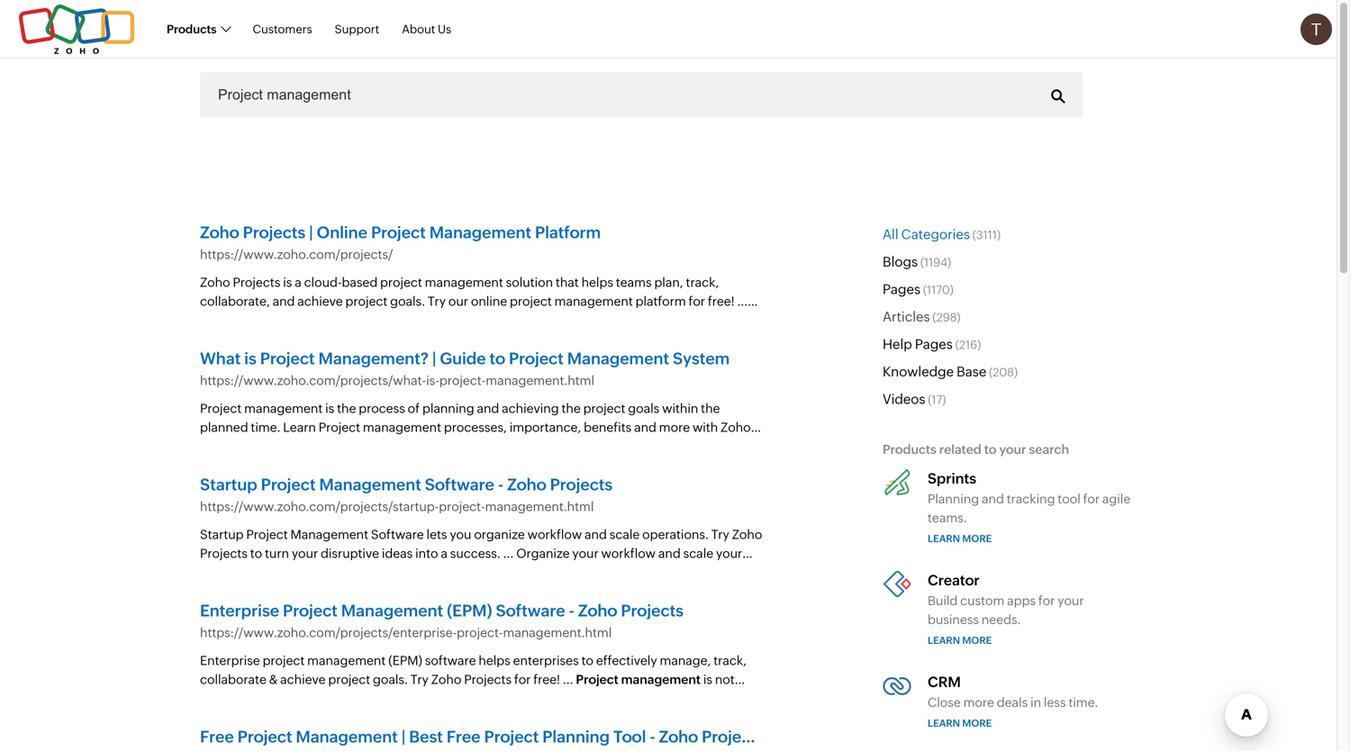 Task type: locate. For each thing, give the bounding box(es) containing it.
more inside the creator build custom apps for your business needs. learn more
[[963, 635, 992, 646]]

management up https://www.zoho.com/projects/startup-project-management.html link
[[319, 476, 421, 494]]

achieve up certain
[[280, 673, 326, 687]]

track, inside enterprise project management (epm) software helps enterprises to effectively manage, track, collaborate & achieve project goals. try zoho projects for free! ...
[[714, 654, 747, 668]]

is down the https://www.zoho.com/projects/ link on the left of page
[[283, 275, 292, 290]]

benefits
[[584, 420, 632, 435]]

needs.
[[982, 613, 1021, 627]]

creator
[[928, 572, 980, 589]]

and up outstanding
[[273, 294, 295, 309]]

a inside is not limited to a certain industry or department zoho in typically, large organizations. ... why is zoho
[[258, 691, 265, 706]]

business down build
[[928, 613, 979, 627]]

free right best
[[447, 728, 481, 746]]

products
[[167, 22, 217, 36], [883, 442, 937, 457]]

0 horizontal spatial software
[[371, 527, 424, 542]]

cloud-
[[304, 275, 342, 290]]

2 learn from the top
[[928, 635, 960, 646]]

... inside enterprise project management (epm) software helps enterprises to effectively manage, track, collaborate & achieve project goals. try zoho projects for free! ...
[[563, 673, 573, 687]]

what is project management? | guide to project management system https://www.zoho.com/projects/what-is-project-management.html
[[200, 350, 730, 388]]

0 vertical spatial software
[[425, 476, 494, 494]]

project up https://www.zoho.com/projects/startup-
[[261, 476, 316, 494]]

customers link
[[253, 12, 312, 46]]

0 horizontal spatial time.
[[251, 420, 281, 435]]

for inside startup project management software lets you organize workflow and scale operations. try zoho projects to turn your disruptive ideas into a success. ... organize your workflow and scale your business with zoho tools for startups should facilitate instantaneous collaboration, which is an important aspect of
[[314, 584, 330, 599]]

2 vertical spatial are
[[303, 439, 321, 454]]

key inside packs more features than many others." ... what are the key features of
[[337, 332, 358, 346]]

with down within
[[693, 420, 718, 435]]

project down ?
[[509, 350, 564, 368]]

management up packs
[[555, 294, 633, 309]]

1 vertical spatial try
[[711, 527, 730, 542]]

crm
[[928, 674, 961, 691]]

management inside enterprise project management (epm) software - zoho projects https://www.zoho.com/projects/enterprise-project-management.html
[[341, 602, 443, 620]]

1 vertical spatial what
[[200, 350, 241, 368]]

0 vertical spatial some
[[301, 370, 334, 384]]

achieve inside zoho projects is a cloud-based project management solution that helps teams plan, track, collaborate, and achieve project goals. try our online project management platform for free! ... "an outstanding service for
[[298, 294, 343, 309]]

what
[[261, 332, 292, 346], [200, 350, 241, 368]]

of down intuitive
[[336, 370, 348, 384]]

projects inside startup project management software lets you organize workflow and scale operations. try zoho projects to turn your disruptive ideas into a success. ... organize your workflow and scale your business with zoho tools for startups should facilitate instantaneous collaboration, which is an important aspect of
[[200, 546, 248, 561]]

0 vertical spatial learn
[[928, 533, 960, 545]]

planning
[[928, 492, 979, 506], [543, 728, 610, 746]]

0 horizontal spatial workflow
[[528, 527, 582, 542]]

free! down enterprises
[[534, 673, 560, 687]]

scale down operations.
[[683, 546, 714, 561]]

pages down "(298)" at the top of the page
[[915, 336, 953, 352]]

for inside sprints planning and tracking tool for agile teams. learn more
[[1083, 492, 1100, 506]]

1 vertical spatial more
[[659, 420, 690, 435]]

online
[[317, 223, 368, 242]]

0 vertical spatial workflow
[[528, 527, 582, 542]]

1 vertical spatial features
[[360, 332, 408, 346]]

is
[[283, 275, 292, 290], [244, 350, 257, 368], [530, 370, 541, 384], [325, 401, 334, 416], [687, 584, 696, 599], [546, 603, 555, 618], [703, 673, 713, 687], [229, 729, 238, 744]]

in left the 'less'
[[1031, 695, 1041, 710]]

all categories (3111)
[[883, 227, 1001, 242]]

management down should
[[341, 602, 443, 620]]

with down turn
[[254, 565, 279, 580]]

startup project management software - zoho projects link
[[200, 476, 613, 494]]

systems
[[572, 458, 619, 473]]

2 more from the top
[[963, 635, 992, 646]]

some down module,
[[301, 370, 334, 384]]

1 horizontal spatial helps
[[582, 275, 613, 290]]

1 startup from the top
[[200, 476, 257, 494]]

1 vertical spatial management.html
[[485, 500, 594, 514]]

try
[[428, 294, 446, 309], [711, 527, 730, 542], [411, 673, 429, 687]]

2 horizontal spatial |
[[432, 350, 436, 368]]

(epm) for software
[[388, 654, 422, 668]]

workflow up collaboration,
[[601, 546, 656, 561]]

time. up there
[[251, 420, 281, 435]]

0 vertical spatial -
[[498, 476, 504, 494]]

software for -
[[425, 476, 494, 494]]

and down operations.
[[658, 546, 681, 561]]

1 vertical spatial achieve
[[280, 673, 326, 687]]

project up benefits
[[583, 401, 626, 416]]

1 learn from the top
[[928, 533, 960, 545]]

is inside startup project management software lets you organize workflow and scale operations. try zoho projects to turn your disruptive ideas into a success. ... organize your workflow and scale your business with zoho tools for startups should facilitate instantaneous collaboration, which is an important aspect of
[[687, 584, 696, 599]]

0 vertical spatial tools
[[714, 458, 742, 473]]

learn inside the creator build custom apps for your business needs. learn more
[[928, 635, 960, 646]]

2 vertical spatial features
[[381, 439, 429, 454]]

software for lets
[[371, 527, 424, 542]]

in left typically,
[[552, 710, 563, 725]]

organize
[[474, 527, 525, 542]]

achieve
[[298, 294, 343, 309], [280, 673, 326, 687]]

0 horizontal spatial |
[[309, 223, 313, 242]]

2 vertical spatial try
[[411, 673, 429, 687]]

2 vertical spatial software
[[496, 602, 565, 620]]

1 horizontal spatial -
[[569, 602, 575, 620]]

0 vertical spatial business
[[200, 565, 251, 580]]

... inside packs more features than many others." ... what are the key features of
[[248, 332, 259, 346]]

1 vertical spatial learn
[[928, 635, 960, 646]]

free! inside zoho projects is a cloud-based project management solution that helps teams plan, track, collaborate, and achieve project goals. try our online project management platform for free! ... "an outstanding service for
[[708, 294, 735, 309]]

planning inside sprints planning and tracking tool for agile teams. learn more
[[928, 492, 979, 506]]

customers
[[253, 22, 312, 36]]

0 horizontal spatial free!
[[534, 673, 560, 687]]

1 horizontal spatial free!
[[708, 294, 735, 309]]

about us link
[[402, 12, 451, 46]]

what down others."
[[200, 350, 241, 368]]

software up the ideas
[[371, 527, 424, 542]]

of inside '? ... a comprehensive task module, intuitive gantt charts, efficient resource allocation, and effortless collaboration are some of the reasons why zoho'
[[336, 370, 348, 384]]

2 vertical spatial |
[[402, 728, 406, 746]]

... down outstanding
[[248, 332, 259, 346]]

0 vertical spatial startup
[[200, 476, 257, 494]]

(epm) down https://www.zoho.com/projects/enterprise-project-management.html link at the left bottom of page
[[388, 654, 422, 668]]

helps left teams
[[582, 275, 613, 290]]

management for -
[[319, 476, 421, 494]]

more inside project management is the process of planning and achieving the project goals within the planned time. learn project management processes, importance, benefits and more with zoho projects! ... there are some key features that every systems can range from tools that facilitate free
[[659, 420, 690, 435]]

large
[[620, 710, 650, 725]]

base
[[957, 364, 987, 380]]

comprehensive
[[583, 332, 674, 346]]

(epm) inside enterprise project management (epm) software - zoho projects https://www.zoho.com/projects/enterprise-project-management.html
[[447, 602, 492, 620]]

packs
[[576, 313, 611, 327]]

of inside project management is the process of planning and achieving the project goals within the planned time. learn project management processes, importance, benefits and more with zoho projects! ... there are some key features that every systems can range from tools that facilitate free
[[408, 401, 420, 416]]

1 vertical spatial with
[[254, 565, 279, 580]]

0 vertical spatial with
[[693, 420, 718, 435]]

you
[[450, 527, 472, 542]]

there
[[267, 439, 300, 454]]

management up zoho projects is a cloud-based project management solution that helps teams plan, track, collaborate, and achieve project goals. try our online project management platform for free! ... "an outstanding service for
[[429, 223, 532, 242]]

features up startup project management software - zoho projects link
[[381, 439, 429, 454]]

free down limited
[[200, 728, 234, 746]]

| left best
[[402, 728, 406, 746]]

enterprise for project
[[200, 602, 279, 620]]

learn down build
[[928, 635, 960, 646]]

to left effectively
[[582, 654, 594, 668]]

try right operations.
[[711, 527, 730, 542]]

0 vertical spatial |
[[309, 223, 313, 242]]

that
[[556, 275, 579, 290], [432, 439, 455, 454], [200, 477, 223, 491]]

- inside "startup project management software - zoho projects https://www.zoho.com/projects/startup-project-management.html"
[[498, 476, 504, 494]]

3 learn from the top
[[928, 718, 960, 729]]

2 startup from the top
[[200, 527, 244, 542]]

some inside project management is the process of planning and achieving the project goals within the planned time. learn project management processes, importance, benefits and more with zoho projects! ... there are some key features that every systems can range from tools that facilitate free
[[324, 439, 356, 454]]

1 vertical spatial planning
[[543, 728, 610, 746]]

are inside '? ... a comprehensive task module, intuitive gantt charts, efficient resource allocation, and effortless collaboration are some of the reasons why zoho'
[[280, 370, 299, 384]]

0 vertical spatial what
[[261, 332, 292, 346]]

1 vertical spatial more
[[963, 635, 992, 646]]

0 horizontal spatial that
[[200, 477, 223, 491]]

-
[[498, 476, 504, 494], [569, 602, 575, 620], [650, 728, 655, 746]]

a left certain
[[258, 691, 265, 706]]

1 horizontal spatial more
[[659, 420, 690, 435]]

time. inside project management is the process of planning and achieving the project goals within the planned time. learn project management processes, importance, benefits and more with zoho projects! ... there are some key features that every systems can range from tools that facilitate free
[[251, 420, 281, 435]]

2 horizontal spatial software
[[496, 602, 565, 620]]

1 vertical spatial project-
[[439, 500, 485, 514]]

0 horizontal spatial products
[[167, 22, 217, 36]]

startup inside "startup project management software - zoho projects https://www.zoho.com/projects/startup-project-management.html"
[[200, 476, 257, 494]]

more
[[963, 533, 992, 545], [963, 635, 992, 646], [963, 718, 992, 729]]

0 vertical spatial features
[[647, 313, 694, 327]]

the inside '? ... a comprehensive task module, intuitive gantt charts, efficient resource allocation, and effortless collaboration are some of the reasons why zoho'
[[351, 370, 370, 384]]

project- up you
[[439, 500, 485, 514]]

1 horizontal spatial key
[[359, 439, 379, 454]]

learn down close on the right of page
[[928, 718, 960, 729]]

business
[[200, 565, 251, 580], [928, 613, 979, 627]]

0 vertical spatial project-
[[440, 373, 486, 388]]

workflow up 'organize'
[[528, 527, 582, 542]]

zoho
[[200, 223, 239, 242], [200, 275, 230, 290], [448, 370, 478, 384], [721, 420, 751, 435], [507, 476, 547, 494], [732, 527, 762, 542], [282, 565, 312, 580], [578, 602, 617, 620], [462, 603, 492, 618], [431, 673, 462, 687], [449, 691, 479, 706], [659, 728, 698, 746], [240, 729, 271, 744]]

| up "https://www.zoho.com/projects/"
[[309, 223, 313, 242]]

collaboration,
[[564, 584, 646, 599]]

key up intuitive
[[337, 332, 358, 346]]

2 enterprise from the top
[[200, 654, 260, 668]]

products link
[[167, 12, 230, 46]]

project inside zoho projects | online project management platform https://www.zoho.com/projects/
[[371, 223, 426, 242]]

zoho inside zoho projects | online project management platform https://www.zoho.com/projects/
[[200, 223, 239, 242]]

0 vertical spatial (epm)
[[447, 602, 492, 620]]

learn down teams.
[[928, 533, 960, 545]]

enterprise up collaborate
[[200, 654, 260, 668]]

the
[[316, 332, 335, 346], [351, 370, 370, 384], [337, 401, 356, 416], [562, 401, 581, 416], [701, 401, 720, 416], [325, 729, 344, 744]]

0 horizontal spatial tools
[[282, 584, 311, 599]]

projects
[[243, 223, 306, 242], [233, 275, 280, 290], [550, 476, 613, 494], [200, 546, 248, 561], [621, 602, 684, 620], [464, 673, 512, 687], [702, 728, 765, 746]]

1 horizontal spatial what
[[261, 332, 292, 346]]

projects up "https://www.zoho.com/projects/"
[[243, 223, 306, 242]]

teams
[[616, 275, 652, 290]]

tools inside startup project management software lets you organize workflow and scale operations. try zoho projects to turn your disruptive ideas into a success. ... organize your workflow and scale your business with zoho tools for startups should facilitate instantaneous collaboration, which is an important aspect of
[[282, 584, 311, 599]]

industry
[[311, 691, 359, 706]]

"an
[[200, 313, 221, 327]]

2 vertical spatial more
[[963, 718, 992, 729]]

goals
[[628, 401, 660, 416]]

and
[[273, 294, 295, 309], [631, 351, 653, 365], [477, 401, 499, 416], [634, 420, 657, 435], [982, 492, 1004, 506], [585, 527, 607, 542], [658, 546, 681, 561]]

zoho inside '? ... a comprehensive task module, intuitive gantt charts, efficient resource allocation, and effortless collaboration are some of the reasons why zoho'
[[448, 370, 478, 384]]

are up module,
[[295, 332, 313, 346]]

project- down . ... zoho
[[457, 626, 503, 640]]

key down process
[[359, 439, 379, 454]]

0 horizontal spatial free
[[200, 728, 234, 746]]

management up learn on the left bottom of page
[[244, 401, 323, 416]]

department
[[376, 691, 446, 706]]

2 vertical spatial more
[[964, 695, 994, 710]]

others."
[[200, 332, 246, 346]]

management inside 'what is project management? | guide to project management system https://www.zoho.com/projects/what-is-project-management.html'
[[567, 350, 669, 368]]

projects down organizations. at the bottom of the page
[[702, 728, 765, 746]]

for inside the creator build custom apps for your business needs. learn more
[[1039, 594, 1055, 608]]

can
[[622, 458, 643, 473]]

achieving
[[502, 401, 559, 416]]

...
[[737, 294, 748, 309], [248, 332, 259, 346], [559, 332, 569, 346], [254, 439, 264, 454], [503, 546, 514, 561], [449, 603, 459, 618], [563, 673, 573, 687], [738, 710, 748, 725]]

to inside is not limited to a certain industry or department zoho in typically, large organizations. ... why is zoho
[[243, 691, 255, 706]]

... inside project management is the process of planning and achieving the project goals within the planned time. learn project management processes, importance, benefits and more with zoho projects! ... there are some key features that every systems can range from tools that facilitate free
[[254, 439, 264, 454]]

0 horizontal spatial business
[[200, 565, 251, 580]]

free! inside enterprise project management (epm) software helps enterprises to effectively manage, track, collaborate & achieve project goals. try zoho projects for free! ...
[[534, 673, 560, 687]]

1 vertical spatial key
[[359, 439, 379, 454]]

0 vertical spatial more
[[963, 533, 992, 545]]

to inside enterprise project management (epm) software helps enterprises to effectively manage, track, collaborate & achieve project goals. try zoho projects for free! ...
[[582, 654, 594, 668]]

startup for -
[[200, 476, 257, 494]]

time.
[[251, 420, 281, 435], [1069, 695, 1099, 710]]

best
[[346, 729, 372, 744]]

scale
[[610, 527, 640, 542], [683, 546, 714, 561]]

project down effectively
[[576, 673, 619, 687]]

0 vertical spatial achieve
[[298, 294, 343, 309]]

1 vertical spatial enterprise
[[200, 654, 260, 668]]

management for software
[[341, 602, 443, 620]]

0 vertical spatial more
[[613, 313, 644, 327]]

to right the related
[[984, 442, 997, 457]]

zoho inside "startup project management software - zoho projects https://www.zoho.com/projects/startup-project-management.html"
[[507, 476, 547, 494]]

... right organizations. at the bottom of the page
[[738, 710, 748, 725]]

0 vertical spatial free!
[[708, 294, 735, 309]]

track,
[[686, 275, 719, 290], [714, 654, 747, 668]]

knowledge
[[883, 364, 954, 380]]

0 vertical spatial planning
[[928, 492, 979, 506]]

0 horizontal spatial facilitate
[[226, 477, 276, 491]]

1 more from the top
[[963, 533, 992, 545]]

... down organize at left bottom
[[503, 546, 514, 561]]

1 enterprise from the top
[[200, 602, 279, 620]]

1 vertical spatial facilitate
[[426, 584, 476, 599]]

to
[[490, 350, 505, 368], [984, 442, 997, 457], [432, 477, 445, 491], [250, 546, 262, 561], [582, 654, 594, 668], [243, 691, 255, 706]]

project up the https://www.zoho.com/projects/what-
[[260, 350, 315, 368]]

2 horizontal spatial that
[[556, 275, 579, 290]]

enterprise-
[[447, 477, 511, 491]]

tracking
[[1007, 492, 1055, 506]]

your
[[1000, 442, 1027, 457], [292, 546, 318, 561], [572, 546, 599, 561], [716, 546, 743, 561], [1058, 594, 1084, 608]]

more down within
[[659, 420, 690, 435]]

1 horizontal spatial time.
[[1069, 695, 1099, 710]]

range
[[646, 458, 680, 473]]

0 horizontal spatial in
[[552, 710, 563, 725]]

0 horizontal spatial helps
[[479, 654, 511, 668]]

0 vertical spatial time.
[[251, 420, 281, 435]]

1 horizontal spatial business
[[928, 613, 979, 627]]

projects down which
[[621, 602, 684, 620]]

enterprise inside enterprise project management (epm) software - zoho projects https://www.zoho.com/projects/enterprise-project-management.html
[[200, 602, 279, 620]]

0 vertical spatial that
[[556, 275, 579, 290]]

management.html up enterprises
[[503, 626, 612, 640]]

1 vertical spatial that
[[432, 439, 455, 454]]

more left 'deals'
[[964, 695, 994, 710]]

are inside project management is the process of planning and achieving the project goals within the planned time. learn project management processes, importance, benefits and more with zoho projects! ... there are some key features that every systems can range from tools that facilitate free
[[303, 439, 321, 454]]

management down the industry
[[296, 728, 398, 746]]

are
[[295, 332, 313, 346], [280, 370, 299, 384], [303, 439, 321, 454]]

zoho projects | online project management platform https://www.zoho.com/projects/
[[200, 223, 601, 262]]

1 horizontal spatial (epm)
[[447, 602, 492, 620]]

1 horizontal spatial facilitate
[[426, 584, 476, 599]]

deals
[[997, 695, 1028, 710]]

to left turn
[[250, 546, 262, 561]]

and down goals
[[634, 420, 657, 435]]

project right online
[[371, 223, 426, 242]]

zoho inside enterprise project management (epm) software - zoho projects https://www.zoho.com/projects/enterprise-project-management.html
[[578, 602, 617, 620]]

1 horizontal spatial that
[[432, 439, 455, 454]]

what down outstanding
[[261, 332, 292, 346]]

project up https://www.zoho.com/projects/enterprise-
[[283, 602, 338, 620]]

search
[[1029, 442, 1069, 457]]

(epm) inside enterprise project management (epm) software helps enterprises to effectively manage, track, collaborate & achieve project goals. try zoho projects for free! ...
[[388, 654, 422, 668]]

project
[[371, 223, 426, 242], [260, 350, 315, 368], [509, 350, 564, 368], [200, 401, 242, 416], [319, 420, 360, 435], [261, 476, 316, 494], [246, 527, 288, 542], [283, 602, 338, 620], [576, 673, 619, 687], [238, 728, 292, 746], [484, 728, 539, 746]]

success.
[[450, 546, 501, 561]]

2 vertical spatial -
[[650, 728, 655, 746]]

are down module,
[[280, 370, 299, 384]]

software down instantaneous
[[496, 602, 565, 620]]

management.html inside "startup project management software - zoho projects https://www.zoho.com/projects/startup-project-management.html"
[[485, 500, 594, 514]]

project inside "startup project management software - zoho projects https://www.zoho.com/projects/startup-project-management.html"
[[261, 476, 316, 494]]

the down service
[[316, 332, 335, 346]]

1 horizontal spatial software
[[425, 476, 494, 494]]

0 vertical spatial enterprise
[[200, 602, 279, 620]]

time. right the 'less'
[[1069, 695, 1099, 710]]

management inside startup project management software lets you organize workflow and scale operations. try zoho projects to turn your disruptive ideas into a success. ... organize your workflow and scale your business with zoho tools for startups should facilitate instantaneous collaboration, which is an important aspect of
[[291, 527, 368, 542]]

projects down software
[[464, 673, 512, 687]]

with inside project management is the process of planning and achieving the project goals within the planned time. learn project management processes, importance, benefits and more with zoho projects! ... there are some key features that every systems can range from tools that facilitate free
[[693, 420, 718, 435]]

processes,
[[444, 420, 507, 435]]

and down comprehensive
[[631, 351, 653, 365]]

0 vertical spatial scale
[[610, 527, 640, 542]]

more inside sprints planning and tracking tool for agile teams. learn more
[[963, 533, 992, 545]]

business inside the creator build custom apps for your business needs. learn more
[[928, 613, 979, 627]]

startup inside startup project management software lets you organize workflow and scale operations. try zoho projects to turn your disruptive ideas into a success. ... organize your workflow and scale your business with zoho tools for startups should facilitate instantaneous collaboration, which is an important aspect of
[[200, 527, 244, 542]]

features up management? at the top left of page
[[360, 332, 408, 346]]

0 vertical spatial management.html
[[486, 373, 595, 388]]

project inside project management is the process of planning and achieving the project goals within the planned time. learn project management processes, importance, benefits and more with zoho projects! ... there are some key features that every systems can range from tools that facilitate free
[[583, 401, 626, 416]]

software inside startup project management software lets you organize workflow and scale operations. try zoho projects to turn your disruptive ideas into a success. ... organize your workflow and scale your business with zoho tools for startups should facilitate instantaneous collaboration, which is an important aspect of
[[371, 527, 424, 542]]

for right apps
[[1039, 594, 1055, 608]]

try left our on the left top
[[428, 294, 446, 309]]

1 horizontal spatial planning
[[928, 492, 979, 506]]

achieve inside enterprise project management (epm) software helps enterprises to effectively manage, track, collaborate & achieve project goals. try zoho projects for free! ...
[[280, 673, 326, 687]]

1 horizontal spatial products
[[883, 442, 937, 457]]

projects!
[[200, 439, 251, 454]]

task
[[677, 332, 701, 346]]

management
[[429, 223, 532, 242], [567, 350, 669, 368], [319, 476, 421, 494], [291, 527, 368, 542], [341, 602, 443, 620], [296, 728, 398, 746]]

1 vertical spatial business
[[928, 613, 979, 627]]

some right there
[[324, 439, 356, 454]]

products for products
[[167, 22, 217, 36]]

&
[[269, 673, 278, 687]]

2 vertical spatial learn
[[928, 718, 960, 729]]

pages
[[883, 282, 921, 297], [915, 336, 953, 352]]

0 horizontal spatial with
[[254, 565, 279, 580]]

zoho inside enterprise project management (epm) software helps enterprises to effectively manage, track, collaborate & achieve project goals. try zoho projects for free! ...
[[431, 673, 462, 687]]

... inside startup project management software lets you organize workflow and scale operations. try zoho projects to turn your disruptive ideas into a success. ... organize your workflow and scale your business with zoho tools for startups should facilitate instantaneous collaboration, which is an important aspect of
[[503, 546, 514, 561]]

articles (298)
[[883, 309, 961, 325]]

workflow
[[528, 527, 582, 542], [601, 546, 656, 561]]

that left every
[[432, 439, 455, 454]]

0 vertical spatial key
[[337, 332, 358, 346]]

management.html inside 'what is project management? | guide to project management system https://www.zoho.com/projects/what-is-project-management.html'
[[486, 373, 595, 388]]

management for lets
[[291, 527, 368, 542]]

management.html inside enterprise project management (epm) software - zoho projects https://www.zoho.com/projects/enterprise-project-management.html
[[503, 626, 612, 640]]

charts,
[[418, 351, 459, 365]]

- left the ready
[[498, 476, 504, 494]]

1 vertical spatial are
[[280, 370, 299, 384]]

0 vertical spatial products
[[167, 22, 217, 36]]

pages down blogs
[[883, 282, 921, 297]]

1 vertical spatial free!
[[534, 673, 560, 687]]

1 vertical spatial software
[[371, 527, 424, 542]]

0 horizontal spatial (epm)
[[388, 654, 422, 668]]

(epm) right .
[[447, 602, 492, 620]]

enterprise inside enterprise project management (epm) software helps enterprises to effectively manage, track, collaborate & achieve project goals. try zoho projects for free! ...
[[200, 654, 260, 668]]

to down collaborate
[[243, 691, 255, 706]]

startup up the important
[[200, 527, 244, 542]]

1 vertical spatial some
[[324, 439, 356, 454]]

is down the resource
[[530, 370, 541, 384]]

1 vertical spatial (epm)
[[388, 654, 422, 668]]

https://www.zoho.com/projects/what-
[[200, 373, 426, 388]]

0 vertical spatial helps
[[582, 275, 613, 290]]

0 vertical spatial try
[[428, 294, 446, 309]]

0 vertical spatial goals.
[[390, 294, 425, 309]]

planning up teams.
[[928, 492, 979, 506]]

(17)
[[928, 393, 946, 407]]

0 horizontal spatial more
[[613, 313, 644, 327]]

scale left operations.
[[610, 527, 640, 542]]

for
[[689, 294, 705, 309], [342, 313, 358, 327], [1083, 492, 1100, 506], [314, 584, 330, 599], [1039, 594, 1055, 608], [514, 673, 531, 687]]

is inside project management is the process of planning and achieving the project goals within the planned time. learn project management processes, importance, benefits and more with zoho projects! ... there are some key features that every systems can range from tools that facilitate free
[[325, 401, 334, 416]]

free!
[[708, 294, 735, 309], [534, 673, 560, 687]]

of inside packs more features than many others." ... what are the key features of
[[411, 332, 423, 346]]

helps right software
[[479, 654, 511, 668]]

projects inside enterprise project management (epm) software helps enterprises to effectively manage, track, collaborate & achieve project goals. try zoho projects for free! ...
[[464, 673, 512, 687]]

0 horizontal spatial scale
[[610, 527, 640, 542]]

projects up collaborate,
[[233, 275, 280, 290]]

management
[[425, 275, 503, 290], [555, 294, 633, 309], [244, 401, 323, 416], [363, 420, 441, 435], [307, 654, 386, 668], [621, 673, 701, 687]]

management down comprehensive
[[567, 350, 669, 368]]

1 vertical spatial goals.
[[373, 673, 408, 687]]

tools inside project management is the process of planning and achieving the project goals within the planned time. learn project management processes, importance, benefits and more with zoho projects! ... there are some key features that every systems can range from tools that facilitate free
[[714, 458, 742, 473]]

1 vertical spatial |
[[432, 350, 436, 368]]

3 more from the top
[[963, 718, 992, 729]]

projects inside zoho projects | online project management platform https://www.zoho.com/projects/
[[243, 223, 306, 242]]

is up collaboration
[[244, 350, 257, 368]]

0 horizontal spatial -
[[498, 476, 504, 494]]

0 horizontal spatial planning
[[543, 728, 610, 746]]



Task type: vqa. For each thing, say whether or not it's contained in the screenshot.
Store abandonment notifications
no



Task type: describe. For each thing, give the bounding box(es) containing it.
instantaneous
[[479, 584, 562, 599]]

(1170)
[[923, 283, 954, 297]]

free
[[279, 477, 302, 491]]

project down solution
[[510, 294, 552, 309]]

what inside 'what is project management? | guide to project management system https://www.zoho.com/projects/what-is-project-management.html'
[[200, 350, 241, 368]]

in inside the crm close more deals in less time. learn more
[[1031, 695, 1041, 710]]

crm close more deals in less time. learn more
[[928, 674, 1099, 729]]

less
[[1044, 695, 1066, 710]]

zoho inside zoho projects is a cloud-based project management solution that helps teams plan, track, collaborate, and achieve project goals. try our online project management platform for free! ... "an outstanding service for
[[200, 275, 230, 290]]

management down the manage,
[[621, 673, 701, 687]]

guide
[[440, 350, 486, 368]]

your inside the creator build custom apps for your business needs. learn more
[[1058, 594, 1084, 608]]

(216)
[[955, 338, 981, 352]]

projects inside enterprise project management (epm) software - zoho projects https://www.zoho.com/projects/enterprise-project-management.html
[[621, 602, 684, 620]]

1 vertical spatial pages
[[915, 336, 953, 352]]

some inside '? ... a comprehensive task module, intuitive gantt charts, efficient resource allocation, and effortless collaboration are some of the reasons why zoho'
[[301, 370, 334, 384]]

the right within
[[701, 401, 720, 416]]

startup project management software - zoho projects https://www.zoho.com/projects/startup-project-management.html
[[200, 476, 613, 514]]

learn for creator
[[928, 635, 960, 646]]

project inside startup project management software lets you organize workflow and scale operations. try zoho projects to turn your disruptive ideas into a success. ... organize your workflow and scale your business with zoho tools for startups should facilitate instantaneous collaboration, which is an important aspect of
[[246, 527, 288, 542]]

videos
[[883, 391, 926, 407]]

more inside the crm close more deals in less time. learn more
[[963, 718, 992, 729]]

facilitate inside project management is the process of planning and achieving the project goals within the planned time. learn project management processes, importance, benefits and more with zoho projects! ... there are some key features that every systems can range from tools that facilitate free
[[226, 477, 276, 491]]

goals. inside zoho projects is a cloud-based project management solution that helps teams plan, track, collaborate, and achieve project goals. try our online project management platform for free! ... "an outstanding service for
[[390, 294, 425, 309]]

sprints planning and tracking tool for agile teams. learn more
[[928, 470, 1131, 545]]

efficient
[[461, 351, 510, 365]]

facilitate inside startup project management software lets you organize workflow and scale operations. try zoho projects to turn your disruptive ideas into a success. ... organize your workflow and scale your business with zoho tools for startups should facilitate instantaneous collaboration, which is an important aspect of
[[426, 584, 476, 599]]

custom
[[960, 594, 1005, 608]]

operations.
[[642, 527, 709, 542]]

the inside packs more features than many others." ... what are the key features of
[[316, 332, 335, 346]]

system
[[673, 350, 730, 368]]

free project management | best free project planning tool - zoho projects
[[200, 728, 765, 746]]

startup for lets
[[200, 527, 244, 542]]

and inside zoho projects is a cloud-based project management solution that helps teams plan, track, collaborate, and achieve project goals. try our online project management platform for free! ... "an outstanding service for
[[273, 294, 295, 309]]

enterprise for project
[[200, 654, 260, 668]]

aspect
[[261, 603, 300, 618]]

is left not
[[703, 673, 713, 687]]

the up importance,
[[562, 401, 581, 416]]

project down enterprise project management (epm) software helps enterprises to effectively manage, track, collaborate & achieve project goals. try zoho projects for free! ...
[[484, 728, 539, 746]]

more inside the crm close more deals in less time. learn more
[[964, 695, 994, 710]]

to inside 'what is project management? | guide to project management system https://www.zoho.com/projects/what-is-project-management.html'
[[490, 350, 505, 368]]

service
[[297, 313, 339, 327]]

management inside zoho projects | online project management platform https://www.zoho.com/projects/
[[429, 223, 532, 242]]

project- inside "startup project management software - zoho projects https://www.zoho.com/projects/startup-project-management.html"
[[439, 500, 485, 514]]

which
[[648, 584, 684, 599]]

management inside enterprise project management (epm) software helps enterprises to effectively manage, track, collaborate & achieve project goals. try zoho projects for free! ...
[[307, 654, 386, 668]]

management down process
[[363, 420, 441, 435]]

is right why at the left bottom of the page
[[229, 729, 238, 744]]

https://www.zoho.com/projects/what-is-project-management.html link
[[200, 373, 595, 390]]

the best enterprise
[[322, 729, 437, 744]]

typically,
[[565, 710, 617, 725]]

limited
[[200, 691, 241, 706]]

sprints
[[928, 470, 977, 487]]

for inside enterprise project management (epm) software helps enterprises to effectively manage, track, collaborate & achieve project goals. try zoho projects for free! ...
[[514, 673, 531, 687]]

- inside enterprise project management (epm) software - zoho projects https://www.zoho.com/projects/enterprise-project-management.html
[[569, 602, 575, 620]]

that inside zoho projects is a cloud-based project management solution that helps teams plan, track, collaborate, and achieve project goals. try our online project management platform for free! ... "an outstanding service for
[[556, 275, 579, 290]]

tool
[[613, 728, 646, 746]]

projects inside zoho projects is a cloud-based project management solution that helps teams plan, track, collaborate, and achieve project goals. try our online project management platform for free! ... "an outstanding service for
[[233, 275, 280, 290]]

learn inside the crm close more deals in less time. learn more
[[928, 718, 960, 729]]

all
[[883, 227, 899, 242]]

(epm) for software
[[447, 602, 492, 620]]

what inside packs more features than many others." ... what are the key features of
[[261, 332, 292, 346]]

many
[[726, 313, 758, 327]]

process
[[359, 401, 405, 416]]

is a cost-effective
[[543, 603, 648, 618]]

project down zoho projects | online project management platform https://www.zoho.com/projects/
[[380, 275, 422, 290]]

project management
[[576, 673, 701, 687]]

to left enterprise-
[[432, 477, 445, 491]]

try inside enterprise project management (epm) software helps enterprises to effectively manage, track, collaborate & achieve project goals. try zoho projects for free! ...
[[411, 673, 429, 687]]

... inside is not limited to a certain industry or department zoho in typically, large organizations. ... why is zoho
[[738, 710, 748, 725]]

the left process
[[337, 401, 356, 416]]

(3111)
[[973, 228, 1001, 242]]

enterprise project management (epm) software - zoho projects link
[[200, 602, 684, 620]]

why
[[200, 729, 226, 744]]

management for best
[[296, 728, 398, 746]]

intuitive
[[333, 351, 380, 365]]

projects inside "startup project management software - zoho projects https://www.zoho.com/projects/startup-project-management.html"
[[550, 476, 613, 494]]

organizations.
[[652, 710, 735, 725]]

(208)
[[989, 366, 1018, 379]]

2 free from the left
[[447, 728, 481, 746]]

are inside packs more features than many others." ... what are the key features of
[[295, 332, 313, 346]]

try inside startup project management software lets you organize workflow and scale operations. try zoho projects to turn your disruptive ideas into a success. ... organize your workflow and scale your business with zoho tools for startups should facilitate instantaneous collaboration, which is an important aspect of
[[711, 527, 730, 542]]

(1194)
[[920, 256, 952, 269]]

help pages (216)
[[883, 336, 981, 352]]

... inside zoho projects is a cloud-based project management solution that helps teams plan, track, collaborate, and achieve project goals. try our online project management platform for free! ... "an outstanding service for
[[737, 294, 748, 309]]

apps
[[1007, 594, 1036, 608]]

project- inside 'what is project management? | guide to project management system https://www.zoho.com/projects/what-is-project-management.html'
[[440, 373, 486, 388]]

enterprises
[[513, 654, 579, 668]]

about
[[402, 22, 435, 36]]

than
[[697, 313, 723, 327]]

more for creator
[[963, 635, 992, 646]]

is-
[[426, 373, 440, 388]]

project up &
[[263, 654, 305, 668]]

knowledge base (208)
[[883, 364, 1018, 380]]

helps inside zoho projects is a cloud-based project management solution that helps teams plan, track, collaborate, and achieve project goals. try our online project management platform for free! ... "an outstanding service for
[[582, 275, 613, 290]]

https://www.zoho.com/projects/enterprise-
[[200, 626, 457, 640]]

with inside startup project management software lets you organize workflow and scale operations. try zoho projects to turn your disruptive ideas into a success. ... organize your workflow and scale your business with zoho tools for startups should facilitate instantaneous collaboration, which is an important aspect of
[[254, 565, 279, 580]]

important
[[200, 603, 258, 618]]

agile
[[1103, 492, 1131, 506]]

importance,
[[510, 420, 581, 435]]

within
[[662, 401, 698, 416]]

... right .
[[449, 603, 459, 618]]

Search pages... text field
[[200, 72, 1083, 118]]

build
[[928, 594, 958, 608]]

tool
[[1058, 492, 1081, 506]]

learn for sprints
[[928, 533, 960, 545]]

more for sprints
[[963, 533, 992, 545]]

of inside startup project management software lets you organize workflow and scale operations. try zoho projects to turn your disruptive ideas into a success. ... organize your workflow and scale your business with zoho tools for startups should facilitate instantaneous collaboration, which is an important aspect of
[[303, 603, 315, 618]]

help
[[883, 336, 912, 352]]

project down based
[[346, 294, 388, 309]]

https://www.zoho.com/projects/
[[200, 247, 393, 262]]

... inside '? ... a comprehensive task module, intuitive gantt charts, efficient resource allocation, and effortless collaboration are some of the reasons why zoho'
[[559, 332, 569, 346]]

project inside enterprise project management (epm) software - zoho projects https://www.zoho.com/projects/enterprise-project-management.html
[[283, 602, 338, 620]]

project right learn on the left bottom of page
[[319, 420, 360, 435]]

a inside zoho projects is a cloud-based project management solution that helps teams plan, track, collaborate, and achieve project goals. try our online project management platform for free! ... "an outstanding service for
[[295, 275, 302, 290]]

a left cost-
[[558, 603, 565, 618]]

zoho projects | online project management platform link
[[200, 223, 601, 242]]

is inside zoho projects is a cloud-based project management solution that helps teams plan, track, collaborate, and achieve project goals. try our online project management platform for free! ... "an outstanding service for
[[283, 275, 292, 290]]

and up collaboration,
[[585, 527, 607, 542]]

organize
[[516, 546, 570, 561]]

not
[[715, 673, 735, 687]]

effectively
[[596, 654, 657, 668]]

blogs
[[883, 254, 918, 270]]

project up planned
[[200, 401, 242, 416]]

effortless
[[655, 351, 710, 365]]

. ... zoho
[[443, 603, 495, 618]]

our
[[449, 294, 468, 309]]

for up the than
[[689, 294, 705, 309]]

close
[[928, 695, 961, 710]]

is left cost-
[[546, 603, 555, 618]]

solution
[[506, 275, 553, 290]]

try inside zoho projects is a cloud-based project management solution that helps teams plan, track, collaborate, and achieve project goals. try our online project management platform for free! ... "an outstanding service for
[[428, 294, 446, 309]]

1 horizontal spatial |
[[402, 728, 406, 746]]

cost-
[[567, 603, 596, 618]]

turn
[[265, 546, 289, 561]]

every
[[458, 439, 490, 454]]

project down certain
[[238, 728, 292, 746]]

helps inside enterprise project management (epm) software helps enterprises to effectively manage, track, collaborate & achieve project goals. try zoho projects for free! ...
[[479, 654, 511, 668]]

more inside packs more features than many others." ... what are the key features of
[[613, 313, 644, 327]]

management up our on the left top
[[425, 275, 503, 290]]

goals. inside enterprise project management (epm) software helps enterprises to effectively manage, track, collaborate & achieve project goals. try zoho projects for free! ...
[[373, 673, 408, 687]]

track, inside zoho projects is a cloud-based project management solution that helps teams plan, track, collaborate, and achieve project goals. try our online project management platform for free! ... "an outstanding service for
[[686, 275, 719, 290]]

and up processes,
[[477, 401, 499, 416]]

reasons
[[373, 370, 418, 384]]

software inside enterprise project management (epm) software - zoho projects https://www.zoho.com/projects/enterprise-project-management.html
[[496, 602, 565, 620]]

collaboration
[[200, 370, 278, 384]]

0 vertical spatial pages
[[883, 282, 921, 297]]

products for products related to your search
[[883, 442, 937, 457]]

module,
[[282, 351, 331, 365]]

products related to your search
[[883, 442, 1069, 457]]

support link
[[335, 12, 379, 46]]

1 horizontal spatial workflow
[[601, 546, 656, 561]]

creator build custom apps for your business needs. learn more
[[928, 572, 1084, 646]]

time. inside the crm close more deals in less time. learn more
[[1069, 695, 1099, 710]]

software
[[425, 654, 476, 668]]

to inside startup project management software lets you organize workflow and scale operations. try zoho projects to turn your disruptive ideas into a success. ... organize your workflow and scale your business with zoho tools for startups should facilitate instantaneous collaboration, which is an important aspect of
[[250, 546, 262, 561]]

zoho inside project management is the process of planning and achieving the project goals within the planned time. learn project management processes, importance, benefits and more with zoho projects! ... there are some key features that every systems can range from tools that facilitate free
[[721, 420, 751, 435]]

is inside 'what is project management? | guide to project management system https://www.zoho.com/projects/what-is-project-management.html'
[[244, 350, 257, 368]]

pages (1170)
[[883, 282, 954, 297]]

terry turtle image
[[1301, 14, 1332, 45]]

gantt
[[383, 351, 416, 365]]

https://www.zoho.com/projects/startup-project-management.html link
[[200, 500, 594, 516]]

| inside zoho projects | online project management platform https://www.zoho.com/projects/
[[309, 223, 313, 242]]

and inside sprints planning and tracking tool for agile teams. learn more
[[982, 492, 1004, 506]]

enterprise project management (epm) software helps enterprises to effectively manage, track, collaborate & achieve project goals. try zoho projects for free! ...
[[200, 654, 747, 687]]

related
[[940, 442, 982, 457]]

https://www.zoho.com/projects/startup-
[[200, 500, 439, 514]]

is not limited to a certain industry or department zoho in typically, large organizations. ... why is zoho
[[200, 673, 748, 744]]

and inside '? ... a comprehensive task module, intuitive gantt charts, efficient resource allocation, and effortless collaboration are some of the reasons why zoho'
[[631, 351, 653, 365]]

manage,
[[660, 654, 711, 668]]

or
[[361, 691, 374, 706]]

what is project management? | guide to project management system link
[[200, 350, 730, 368]]

for right service
[[342, 313, 358, 327]]

| inside 'what is project management? | guide to project management system https://www.zoho.com/projects/what-is-project-management.html'
[[432, 350, 436, 368]]

about us
[[402, 22, 451, 36]]

business inside startup project management software lets you organize workflow and scale operations. try zoho projects to turn your disruptive ideas into a success. ... organize your workflow and scale your business with zoho tools for startups should facilitate instantaneous collaboration, which is an important aspect of
[[200, 565, 251, 580]]

key inside project management is the process of planning and achieving the project goals within the planned time. learn project management processes, importance, benefits and more with zoho projects! ... there are some key features that every systems can range from tools that facilitate free
[[359, 439, 379, 454]]

features inside project management is the process of planning and achieving the project goals within the planned time. learn project management processes, importance, benefits and more with zoho projects! ... there are some key features that every systems can range from tools that facilitate free
[[381, 439, 429, 454]]

should
[[383, 584, 423, 599]]

2 horizontal spatial -
[[650, 728, 655, 746]]

best
[[409, 728, 443, 746]]

1 free from the left
[[200, 728, 234, 746]]

a inside startup project management software lets you organize workflow and scale operations. try zoho projects to turn your disruptive ideas into a success. ... organize your workflow and scale your business with zoho tools for startups should facilitate instantaneous collaboration, which is an important aspect of
[[441, 546, 448, 561]]

the left the best
[[325, 729, 344, 744]]

project- inside enterprise project management (epm) software - zoho projects https://www.zoho.com/projects/enterprise-project-management.html
[[457, 626, 503, 640]]

project up the industry
[[328, 673, 370, 687]]

1 vertical spatial scale
[[683, 546, 714, 561]]

in inside is not limited to a certain industry or department zoho in typically, large organizations. ... why is zoho
[[552, 710, 563, 725]]



